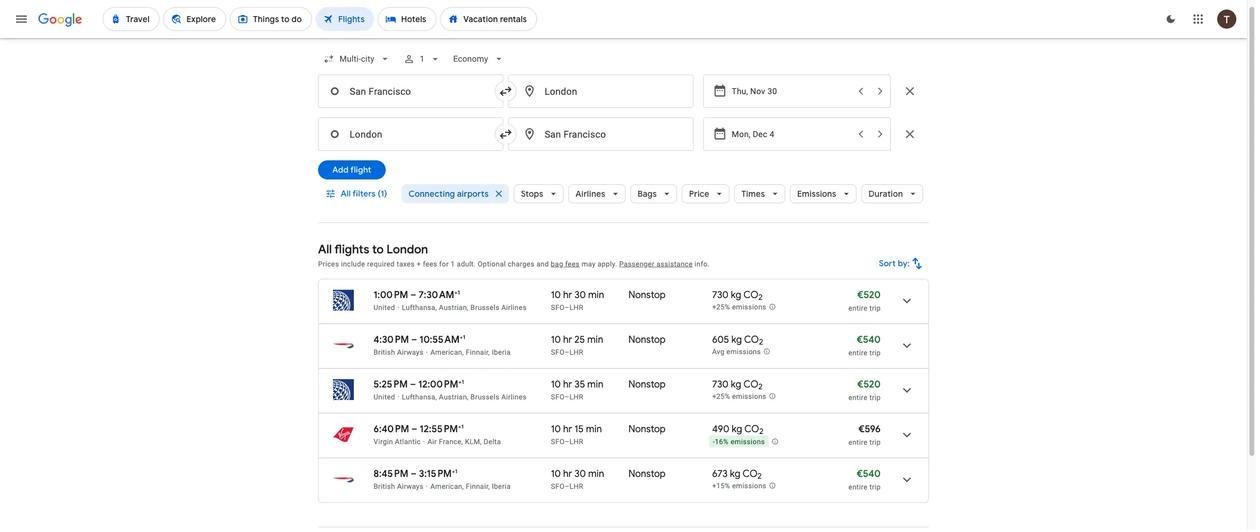Task type: vqa. For each thing, say whether or not it's contained in the screenshot.
your
no



Task type: describe. For each thing, give the bounding box(es) containing it.
35
[[575, 379, 585, 391]]

may
[[582, 260, 596, 269]]

stops
[[521, 189, 543, 200]]

lhr for 3:15 pm
[[570, 483, 584, 491]]

british airways for 4:30 pm
[[374, 349, 424, 357]]

+25% for 10 hr 30 min
[[712, 304, 730, 312]]

flight details. leaves san francisco international airport at 4:30 pm on thursday, november 30 and arrives at heathrow airport at 10:55 am on friday, december 1. image
[[893, 332, 921, 360]]

nonstop for 12:00 pm
[[629, 379, 666, 391]]

hr for 12:00 pm
[[563, 379, 572, 391]]

airlines button
[[568, 180, 626, 209]]

min for 10:55 am
[[587, 334, 603, 346]]

passenger assistance button
[[619, 260, 693, 269]]

entire for 7:30 am
[[849, 304, 868, 313]]

add
[[332, 165, 349, 176]]

25
[[575, 334, 585, 346]]

connecting airports button
[[402, 180, 509, 209]]

airlines inside popup button
[[576, 189, 605, 200]]

6:40 pm
[[374, 423, 409, 436]]

lhr for 12:00 pm
[[570, 393, 584, 402]]

entire for 3:15 pm
[[849, 483, 868, 492]]

€596 entire trip
[[849, 423, 881, 447]]

605
[[712, 334, 729, 346]]

prices
[[318, 260, 339, 269]]

total duration 10 hr 35 min. element
[[551, 379, 629, 393]]

– up atlantic
[[412, 423, 417, 436]]

(1)
[[378, 189, 387, 200]]

entire for 10:55 am
[[849, 349, 868, 357]]

€540 entire trip for 673
[[849, 468, 881, 492]]

iberia for 10:55 am
[[492, 349, 511, 357]]

3:15 pm
[[419, 468, 452, 480]]

connecting airports
[[409, 189, 489, 200]]

flight details. leaves san francisco international airport at 6:40 pm on thursday, november 30 and arrives at heathrow airport at 12:55 pm on friday, december 1. image
[[893, 421, 921, 450]]

lufthansa, austrian, brussels airlines for 12:00 pm
[[402, 393, 527, 402]]

flight
[[351, 165, 371, 176]]

add flight button
[[318, 161, 386, 180]]

united for 5:25 pm
[[374, 393, 395, 402]]

total duration 10 hr 15 min. element
[[551, 423, 629, 437]]

american, finnair, iberia for 10:55 am
[[430, 349, 511, 357]]

adult.
[[457, 260, 476, 269]]

kg for 12:00 pm
[[731, 379, 742, 391]]

swap origin and destination. image
[[499, 84, 513, 99]]

add flight
[[332, 165, 371, 176]]

min for 3:15 pm
[[588, 468, 604, 480]]

connecting
[[409, 189, 455, 200]]

british for 8:45 pm
[[374, 483, 395, 491]]

brussels for 12:00 pm
[[471, 393, 499, 402]]

Departure time: 4:30 PM. text field
[[374, 334, 409, 346]]

swap origin and destination. image
[[499, 127, 513, 142]]

co for 7:30 am
[[744, 289, 759, 301]]

passenger
[[619, 260, 655, 269]]

optional
[[478, 260, 506, 269]]

kg for 12:55 pm
[[732, 423, 742, 436]]

490 kg co 2
[[712, 423, 764, 437]]

730 kg co 2 for 10 hr 30 min
[[712, 289, 763, 303]]

france,
[[439, 438, 463, 446]]

leaves san francisco international airport at 6:40 pm on thursday, november 30 and arrives at heathrow airport at 12:55 pm on friday, december 1. element
[[374, 423, 464, 436]]

bag fees button
[[551, 260, 580, 269]]

+15% emissions
[[712, 483, 767, 491]]

airways for 8:45 pm
[[397, 483, 424, 491]]

+25% emissions for 10 hr 30 min
[[712, 304, 767, 312]]

€520 for 10 hr 30 min
[[858, 289, 881, 301]]

nonstop flight. element for 10:55 am
[[629, 334, 666, 348]]

atlantic
[[395, 438, 421, 446]]

lhr for 7:30 am
[[570, 304, 584, 312]]

emissions
[[797, 189, 836, 200]]

Departure text field
[[732, 118, 850, 151]]

trip for 3:15 pm
[[870, 483, 881, 492]]

bag
[[551, 260, 563, 269]]

12:55 pm
[[420, 423, 458, 436]]

Arrival time: 10:55 AM on  Friday, December 1. text field
[[420, 334, 465, 346]]

all filters (1)
[[341, 189, 387, 200]]

filters
[[353, 189, 376, 200]]

Departure text field
[[732, 75, 850, 108]]

sort
[[879, 259, 896, 269]]

€596
[[859, 423, 881, 436]]

10 for 12:00 pm
[[551, 379, 561, 391]]

16%
[[715, 438, 729, 447]]

10 for 3:15 pm
[[551, 468, 561, 480]]

7:30 am
[[419, 289, 454, 301]]

1 fees from the left
[[423, 260, 437, 269]]

apply.
[[598, 260, 617, 269]]

10:55 am
[[420, 334, 460, 346]]

sfo for 12:55 pm
[[551, 438, 565, 446]]

– up 10 hr 25 min sfo – lhr
[[565, 304, 570, 312]]

and
[[537, 260, 549, 269]]

total duration 10 hr 30 min. element for 673
[[551, 468, 629, 482]]

finnair, for 10:55 am
[[466, 349, 490, 357]]

lufthansa, austrian, brussels airlines for 7:30 am
[[402, 304, 527, 312]]

– inside 10 hr 15 min sfo – lhr
[[565, 438, 570, 446]]

hr for 12:55 pm
[[563, 423, 572, 436]]

finnair, for 3:15 pm
[[466, 483, 490, 491]]

10 for 10:55 am
[[551, 334, 561, 346]]

8:45 pm – 3:15 pm + 1
[[374, 468, 458, 480]]

nonstop for 12:55 pm
[[629, 423, 666, 436]]

sfo for 10:55 am
[[551, 349, 565, 357]]

Departure time: 5:25 PM. text field
[[374, 379, 408, 391]]

12:00 pm
[[418, 379, 458, 391]]

price button
[[682, 180, 730, 209]]

nonstop flight. element for 3:15 pm
[[629, 468, 666, 482]]

remove flight from san francisco to london on thu, nov 30 image
[[903, 84, 917, 99]]

charges
[[508, 260, 535, 269]]

prices include required taxes + fees for 1 adult. optional charges and bag fees may apply. passenger assistance
[[318, 260, 693, 269]]

kg for 7:30 am
[[731, 289, 742, 301]]

required
[[367, 260, 395, 269]]

emissions for 3:15 pm
[[732, 483, 767, 491]]

brussels for 7:30 am
[[471, 304, 499, 312]]

5:25 pm
[[374, 379, 408, 391]]

605 kg co 2
[[712, 334, 763, 348]]

airlines for 10 hr 30 min
[[501, 304, 527, 312]]

1 button
[[398, 45, 446, 74]]

673
[[712, 468, 728, 480]]

+15%
[[712, 483, 730, 491]]

to
[[372, 242, 384, 257]]

€540 for 673
[[857, 468, 881, 480]]

all flights to london
[[318, 242, 428, 257]]

nonstop for 3:15 pm
[[629, 468, 666, 480]]

airlines for 10 hr 35 min
[[501, 393, 527, 402]]

times button
[[734, 180, 785, 209]]

flight details. leaves san francisco international airport at 1:00 pm on thursday, november 30 and arrives at heathrow airport at 7:30 am on friday, december 1. image
[[893, 287, 921, 316]]

united for 1:00 pm
[[374, 304, 395, 312]]

6:40 pm – 12:55 pm + 1
[[374, 423, 464, 436]]

stops button
[[514, 180, 564, 209]]

30 for 3:15 pm
[[575, 468, 586, 480]]

730 for 10 hr 30 min
[[712, 289, 729, 301]]

673 kg co 2
[[712, 468, 762, 482]]

leaves san francisco international airport at 1:00 pm on thursday, november 30 and arrives at heathrow airport at 7:30 am on friday, december 1. element
[[374, 289, 460, 301]]

total duration 10 hr 30 min. element for 730
[[551, 289, 629, 303]]

+ right taxes
[[417, 260, 421, 269]]

€520 for 10 hr 35 min
[[858, 379, 881, 391]]

€540 entire trip for 605
[[849, 334, 881, 357]]

10 for 12:55 pm
[[551, 423, 561, 436]]

virgin
[[374, 438, 393, 446]]



Task type: locate. For each thing, give the bounding box(es) containing it.
1 vertical spatial 730
[[712, 379, 729, 391]]

0 vertical spatial british airways
[[374, 349, 424, 357]]

austrian, for 7:30 am
[[439, 304, 469, 312]]

air france, klm, delta
[[428, 438, 501, 446]]

1 vertical spatial +25% emissions
[[712, 393, 767, 401]]

5 10 from the top
[[551, 468, 561, 480]]

0 vertical spatial finnair,
[[466, 349, 490, 357]]

3 entire from the top
[[849, 394, 868, 402]]

duration
[[869, 189, 903, 200]]

520 euros text field for 10 hr 35 min
[[858, 379, 881, 391]]

include
[[341, 260, 365, 269]]

entire
[[849, 304, 868, 313], [849, 349, 868, 357], [849, 394, 868, 402], [849, 439, 868, 447], [849, 483, 868, 492]]

1 nonstop flight. element from the top
[[629, 289, 666, 303]]

1 lhr from the top
[[570, 304, 584, 312]]

4 entire from the top
[[849, 439, 868, 447]]

airways
[[397, 349, 424, 357], [397, 483, 424, 491]]

–
[[411, 289, 416, 301], [565, 304, 570, 312], [411, 334, 417, 346], [565, 349, 570, 357], [410, 379, 416, 391], [565, 393, 570, 402], [412, 423, 417, 436], [565, 438, 570, 446], [411, 468, 417, 480], [565, 483, 570, 491]]

– inside 10 hr 35 min sfo – lhr
[[565, 393, 570, 402]]

2 €540 entire trip from the top
[[849, 468, 881, 492]]

€540 entire trip
[[849, 334, 881, 357], [849, 468, 881, 492]]

1 inside 8:45 pm – 3:15 pm + 1
[[455, 468, 458, 476]]

1 american, from the top
[[430, 349, 464, 357]]

0 vertical spatial €540 entire trip
[[849, 334, 881, 357]]

sfo inside 10 hr 15 min sfo – lhr
[[551, 438, 565, 446]]

1 520 euros text field from the top
[[858, 289, 881, 301]]

1 lufthansa, austrian, brussels airlines from the top
[[402, 304, 527, 312]]

airlines
[[576, 189, 605, 200], [501, 304, 527, 312], [501, 393, 527, 402]]

trip
[[870, 304, 881, 313], [870, 349, 881, 357], [870, 394, 881, 402], [870, 439, 881, 447], [870, 483, 881, 492]]

emissions down '490 kg co 2'
[[731, 438, 765, 447]]

avg emissions
[[712, 348, 761, 357]]

entire up €596 text field
[[849, 394, 868, 402]]

0 vertical spatial 730
[[712, 289, 729, 301]]

1 vertical spatial american, finnair, iberia
[[430, 483, 511, 491]]

€520 down sort
[[858, 289, 881, 301]]

5 entire from the top
[[849, 483, 868, 492]]

5 hr from the top
[[563, 468, 572, 480]]

€540 entire trip left flight details. leaves san francisco international airport at 8:45 pm on thursday, november 30 and arrives at heathrow airport at 3:15 pm on friday, december 1. icon
[[849, 468, 881, 492]]

2 up +15% emissions
[[758, 472, 762, 482]]

4 nonstop flight. element from the top
[[629, 423, 666, 437]]

co
[[744, 289, 759, 301], [744, 334, 759, 346], [744, 379, 759, 391], [744, 423, 759, 436], [743, 468, 758, 480]]

+ for 12:00 pm
[[458, 379, 462, 386]]

Departure time: 1:00 PM. text field
[[374, 289, 408, 301]]

kg up +15% emissions
[[730, 468, 741, 480]]

british airways down 4:30 pm
[[374, 349, 424, 357]]

trip up €596 text field
[[870, 394, 881, 402]]

0 vertical spatial 520 euros text field
[[858, 289, 881, 301]]

united down the departure time: 1:00 pm. text field
[[374, 304, 395, 312]]

+ up air france, klm, delta
[[458, 423, 461, 431]]

+25%
[[712, 304, 730, 312], [712, 393, 730, 401]]

0 vertical spatial austrian,
[[439, 304, 469, 312]]

co for 12:00 pm
[[744, 379, 759, 391]]

1 30 from the top
[[575, 289, 586, 301]]

1 vertical spatial all
[[318, 242, 332, 257]]

2 for 3:15 pm
[[758, 472, 762, 482]]

lufthansa, down the leaves san francisco international airport at 1:00 pm on thursday, november 30 and arrives at heathrow airport at 7:30 am on friday, december 1. element
[[402, 304, 437, 312]]

trip down 540 euros text box
[[870, 483, 881, 492]]

2 inside "673 kg co 2"
[[758, 472, 762, 482]]

1 vertical spatial finnair,
[[466, 483, 490, 491]]

times
[[742, 189, 765, 200]]

leaves san francisco international airport at 5:25 pm on thursday, november 30 and arrives at heathrow airport at 12:00 pm on friday, december 1. element
[[374, 379, 464, 391]]

2 30 from the top
[[575, 468, 586, 480]]

2 entire from the top
[[849, 349, 868, 357]]

1 nonstop from the top
[[629, 289, 666, 301]]

hr for 3:15 pm
[[563, 468, 572, 480]]

trip for 12:00 pm
[[870, 394, 881, 402]]

1 total duration 10 hr 30 min. element from the top
[[551, 289, 629, 303]]

4 lhr from the top
[[570, 438, 584, 446]]

nonstop flight. element for 12:55 pm
[[629, 423, 666, 437]]

total duration 10 hr 30 min. element down 10 hr 15 min sfo – lhr
[[551, 468, 629, 482]]

hr inside 10 hr 15 min sfo – lhr
[[563, 423, 572, 436]]

10 left 25
[[551, 334, 561, 346]]

2 for 7:30 am
[[759, 293, 763, 303]]

co up avg emissions
[[744, 334, 759, 346]]

10 hr 30 min sfo – lhr for 3:15 pm
[[551, 468, 604, 491]]

united down 5:25 pm
[[374, 393, 395, 402]]

€520 left flight details. leaves san francisco international airport at 5:25 pm on thursday, november 30 and arrives at heathrow airport at 12:00 pm on friday, december 1. image
[[858, 379, 881, 391]]

0 vertical spatial iberia
[[492, 349, 511, 357]]

4:30 pm
[[374, 334, 409, 346]]

hr left 25
[[563, 334, 572, 346]]

sfo inside 10 hr 35 min sfo – lhr
[[551, 393, 565, 402]]

co for 3:15 pm
[[743, 468, 758, 480]]

1 inside the 5:25 pm – 12:00 pm + 1
[[462, 379, 464, 386]]

1 vertical spatial 520 euros text field
[[858, 379, 881, 391]]

 image
[[426, 349, 428, 357]]

entire down €596
[[849, 439, 868, 447]]

brussels up delta
[[471, 393, 499, 402]]

1 airways from the top
[[397, 349, 424, 357]]

Arrival time: 12:55 PM on  Friday, December 1. text field
[[420, 423, 464, 436]]

1:00 pm
[[374, 289, 408, 301]]

None text field
[[318, 118, 504, 151], [508, 118, 694, 151], [318, 118, 504, 151], [508, 118, 694, 151]]

€540 left flight details. leaves san francisco international airport at 8:45 pm on thursday, november 30 and arrives at heathrow airport at 3:15 pm on friday, december 1. icon
[[857, 468, 881, 480]]

30
[[575, 289, 586, 301], [575, 468, 586, 480]]

2 vertical spatial airlines
[[501, 393, 527, 402]]

total duration 10 hr 30 min. element down may
[[551, 289, 629, 303]]

0 vertical spatial all
[[341, 189, 351, 200]]

all
[[341, 189, 351, 200], [318, 242, 332, 257]]

+25% for 10 hr 35 min
[[712, 393, 730, 401]]

10 for 7:30 am
[[551, 289, 561, 301]]

1 for 7:30 am
[[458, 289, 460, 297]]

hr inside 10 hr 35 min sfo – lhr
[[563, 379, 572, 391]]

2 inside 605 kg co 2
[[759, 338, 763, 348]]

co inside 605 kg co 2
[[744, 334, 759, 346]]

assistance
[[657, 260, 693, 269]]

taxes
[[397, 260, 415, 269]]

1 vertical spatial total duration 10 hr 30 min. element
[[551, 468, 629, 482]]

Arrival time: 7:30 AM on  Friday, December 1. text field
[[419, 289, 460, 301]]

4 trip from the top
[[870, 439, 881, 447]]

avg
[[712, 348, 725, 357]]

austrian, for 12:00 pm
[[439, 393, 469, 402]]

1 trip from the top
[[870, 304, 881, 313]]

0 vertical spatial total duration 10 hr 30 min. element
[[551, 289, 629, 303]]

austrian, down arrival time: 12:00 pm on  friday, december 1. text field on the bottom left of page
[[439, 393, 469, 402]]

fees left for
[[423, 260, 437, 269]]

0 vertical spatial 730 kg co 2
[[712, 289, 763, 303]]

2 for 12:55 pm
[[759, 427, 764, 437]]

€540 left flight details. leaves san francisco international airport at 4:30 pm on thursday, november 30 and arrives at heathrow airport at 10:55 am on friday, december 1. icon
[[857, 334, 881, 346]]

1 vertical spatial american,
[[430, 483, 464, 491]]

entire for 12:55 pm
[[849, 439, 868, 447]]

kg up 605 kg co 2
[[731, 289, 742, 301]]

united
[[374, 304, 395, 312], [374, 393, 395, 402]]

lufthansa, austrian, brussels airlines down arrival time: 12:00 pm on  friday, december 1. text field on the bottom left of page
[[402, 393, 527, 402]]

british airways
[[374, 349, 424, 357], [374, 483, 424, 491]]

730 up 605
[[712, 289, 729, 301]]

1 inside 1:00 pm – 7:30 am + 1
[[458, 289, 460, 297]]

– right the departure time: 1:00 pm. text field
[[411, 289, 416, 301]]

kg inside '490 kg co 2'
[[732, 423, 742, 436]]

540 euros text field
[[857, 334, 881, 346]]

2 total duration 10 hr 30 min. element from the top
[[551, 468, 629, 482]]

+25% emissions
[[712, 304, 767, 312], [712, 393, 767, 401]]

2 €520 entire trip from the top
[[849, 379, 881, 402]]

10 down the bag
[[551, 289, 561, 301]]

leaves san francisco international airport at 8:45 pm on thursday, november 30 and arrives at heathrow airport at 3:15 pm on friday, december 1. element
[[374, 468, 458, 480]]

1 austrian, from the top
[[439, 304, 469, 312]]

sfo down 10 hr 15 min sfo – lhr
[[551, 483, 565, 491]]

hr inside 10 hr 25 min sfo – lhr
[[563, 334, 572, 346]]

2 finnair, from the top
[[466, 483, 490, 491]]

total duration 10 hr 25 min. element
[[551, 334, 629, 348]]

lhr down 10 hr 15 min sfo – lhr
[[570, 483, 584, 491]]

596 euros text field
[[859, 423, 881, 436]]

hr left "35"
[[563, 379, 572, 391]]

5 trip from the top
[[870, 483, 881, 492]]

0 vertical spatial brussels
[[471, 304, 499, 312]]

10 inside 10 hr 35 min sfo – lhr
[[551, 379, 561, 391]]

nonstop flight. element for 7:30 am
[[629, 289, 666, 303]]

1 british airways from the top
[[374, 349, 424, 357]]

flight details. leaves san francisco international airport at 8:45 pm on thursday, november 30 and arrives at heathrow airport at 3:15 pm on friday, december 1. image
[[893, 466, 921, 495]]

air
[[428, 438, 437, 446]]

lhr inside 10 hr 25 min sfo – lhr
[[570, 349, 584, 357]]

2 €520 from the top
[[858, 379, 881, 391]]

0 vertical spatial +25% emissions
[[712, 304, 767, 312]]

2 british from the top
[[374, 483, 395, 491]]

+ inside 4:30 pm – 10:55 am + 1
[[460, 334, 463, 341]]

1 british from the top
[[374, 349, 395, 357]]

€520 entire trip for 10 hr 35 min
[[849, 379, 881, 402]]

10 hr 35 min sfo – lhr
[[551, 379, 604, 402]]

kg inside "673 kg co 2"
[[730, 468, 741, 480]]

10
[[551, 289, 561, 301], [551, 334, 561, 346], [551, 379, 561, 391], [551, 423, 561, 436], [551, 468, 561, 480]]

american,
[[430, 349, 464, 357], [430, 483, 464, 491]]

2 nonstop flight. element from the top
[[629, 334, 666, 348]]

1 730 from the top
[[712, 289, 729, 301]]

1:00 pm – 7:30 am + 1
[[374, 289, 460, 301]]

10 inside 10 hr 15 min sfo – lhr
[[551, 423, 561, 436]]

all for all flights to london
[[318, 242, 332, 257]]

2 730 kg co 2 from the top
[[712, 379, 763, 393]]

american, down arrival time: 10:55 am on  friday, december 1. text field
[[430, 349, 464, 357]]

1 finnair, from the top
[[466, 349, 490, 357]]

2 american, from the top
[[430, 483, 464, 491]]

 image
[[426, 483, 428, 491]]

0 vertical spatial €520
[[858, 289, 881, 301]]

1 vertical spatial €520 entire trip
[[849, 379, 881, 402]]

1 iberia from the top
[[492, 349, 511, 357]]

sfo down total duration 10 hr 35 min. 'element' on the bottom of page
[[551, 393, 565, 402]]

+ inside 8:45 pm – 3:15 pm + 1
[[452, 468, 455, 476]]

emissions for 12:00 pm
[[732, 393, 767, 401]]

1 for 12:55 pm
[[461, 423, 464, 431]]

all inside all filters (1) button
[[341, 189, 351, 200]]

0 vertical spatial lufthansa,
[[402, 304, 437, 312]]

– down 10 hr 15 min sfo – lhr
[[565, 483, 570, 491]]

co inside '490 kg co 2'
[[744, 423, 759, 436]]

+ down arrival time: 10:55 am on  friday, december 1. text field
[[458, 379, 462, 386]]

klm,
[[465, 438, 482, 446]]

8:45 pm
[[374, 468, 408, 480]]

sfo for 12:00 pm
[[551, 393, 565, 402]]

all left filters
[[341, 189, 351, 200]]

0 vertical spatial 10 hr 30 min sfo – lhr
[[551, 289, 604, 312]]

1 brussels from the top
[[471, 304, 499, 312]]

min down may
[[588, 289, 604, 301]]

5:25 pm – 12:00 pm + 1
[[374, 379, 464, 391]]

lhr up 25
[[570, 304, 584, 312]]

2 united from the top
[[374, 393, 395, 402]]

30 down 10 hr 15 min sfo – lhr
[[575, 468, 586, 480]]

None text field
[[318, 75, 504, 108], [508, 75, 694, 108], [318, 75, 504, 108], [508, 75, 694, 108]]

hr left the 15
[[563, 423, 572, 436]]

change appearance image
[[1157, 5, 1185, 33]]

british airways for 8:45 pm
[[374, 483, 424, 491]]

0 vertical spatial united
[[374, 304, 395, 312]]

american, finnair, iberia for 3:15 pm
[[430, 483, 511, 491]]

2 iberia from the top
[[492, 483, 511, 491]]

min right the 15
[[586, 423, 602, 436]]

entire up €540 text field
[[849, 304, 868, 313]]

1 10 from the top
[[551, 289, 561, 301]]

+ for 7:30 am
[[454, 289, 458, 297]]

1 united from the top
[[374, 304, 395, 312]]

+ inside 1:00 pm – 7:30 am + 1
[[454, 289, 458, 297]]

1 vertical spatial +25%
[[712, 393, 730, 401]]

4 hr from the top
[[563, 423, 572, 436]]

kg up -16% emissions
[[732, 423, 742, 436]]

1 for 12:00 pm
[[462, 379, 464, 386]]

all filters (1) button
[[318, 180, 397, 209]]

min right "35"
[[587, 379, 604, 391]]

kg up avg emissions
[[732, 334, 742, 346]]

hr for 7:30 am
[[563, 289, 572, 301]]

2 up -16% emissions
[[759, 427, 764, 437]]

Arrival time: 12:00 PM on  Friday, December 1. text field
[[418, 379, 464, 391]]

1 entire from the top
[[849, 304, 868, 313]]

brussels down optional
[[471, 304, 499, 312]]

30 down may
[[575, 289, 586, 301]]

1 vertical spatial airways
[[397, 483, 424, 491]]

min right 25
[[587, 334, 603, 346]]

sfo
[[551, 304, 565, 312], [551, 349, 565, 357], [551, 393, 565, 402], [551, 438, 565, 446], [551, 483, 565, 491]]

1 vertical spatial airlines
[[501, 304, 527, 312]]

2 british airways from the top
[[374, 483, 424, 491]]

490
[[712, 423, 730, 436]]

entire for 12:00 pm
[[849, 394, 868, 402]]

4 nonstop from the top
[[629, 423, 666, 436]]

co down avg emissions
[[744, 379, 759, 391]]

trip for 12:55 pm
[[870, 439, 881, 447]]

10 hr 30 min sfo – lhr down may
[[551, 289, 604, 312]]

+25% emissions up '490 kg co 2'
[[712, 393, 767, 401]]

american, finnair, iberia
[[430, 349, 511, 357], [430, 483, 511, 491]]

0 vertical spatial american,
[[430, 349, 464, 357]]

emissions up '490 kg co 2'
[[732, 393, 767, 401]]

kg down avg emissions
[[731, 379, 742, 391]]

sfo inside 10 hr 25 min sfo – lhr
[[551, 349, 565, 357]]

nonstop
[[629, 289, 666, 301], [629, 334, 666, 346], [629, 379, 666, 391], [629, 423, 666, 436], [629, 468, 666, 480]]

min inside 10 hr 35 min sfo – lhr
[[587, 379, 604, 391]]

520 euros text field for 10 hr 30 min
[[858, 289, 881, 301]]

2 for 10:55 am
[[759, 338, 763, 348]]

1
[[420, 54, 425, 64], [451, 260, 455, 269], [458, 289, 460, 297], [463, 334, 465, 341], [462, 379, 464, 386], [461, 423, 464, 431], [455, 468, 458, 476]]

2 lufthansa, austrian, brussels airlines from the top
[[402, 393, 527, 402]]

delta
[[484, 438, 501, 446]]

10 hr 15 min sfo – lhr
[[551, 423, 602, 446]]

airports
[[457, 189, 489, 200]]

2 10 from the top
[[551, 334, 561, 346]]

lhr inside 10 hr 15 min sfo – lhr
[[570, 438, 584, 446]]

all for all filters (1)
[[341, 189, 351, 200]]

sfo down the total duration 10 hr 25 min. element
[[551, 349, 565, 357]]

british for 4:30 pm
[[374, 349, 395, 357]]

1 +25% emissions from the top
[[712, 304, 767, 312]]

10 left the 15
[[551, 423, 561, 436]]

4 sfo from the top
[[551, 438, 565, 446]]

sfo for 3:15 pm
[[551, 483, 565, 491]]

1 for 10:55 am
[[463, 334, 465, 341]]

lufthansa,
[[402, 304, 437, 312], [402, 393, 437, 402]]

+
[[417, 260, 421, 269], [454, 289, 458, 297], [460, 334, 463, 341], [458, 379, 462, 386], [458, 423, 461, 431], [452, 468, 455, 476]]

0 vertical spatial airlines
[[576, 189, 605, 200]]

emissions down "673 kg co 2"
[[732, 483, 767, 491]]

lhr for 10:55 am
[[570, 349, 584, 357]]

sort by:
[[879, 259, 910, 269]]

lhr inside 10 hr 35 min sfo – lhr
[[570, 393, 584, 402]]

1 vertical spatial €520
[[858, 379, 881, 391]]

american, finnair, iberia down arrival time: 3:15 pm on  friday, december 1. text field
[[430, 483, 511, 491]]

+25% up 490 at the bottom right of the page
[[712, 393, 730, 401]]

€540 entire trip left flight details. leaves san francisco international airport at 4:30 pm on thursday, november 30 and arrives at heathrow airport at 10:55 am on friday, december 1. icon
[[849, 334, 881, 357]]

1 sfo from the top
[[551, 304, 565, 312]]

emissions up 605 kg co 2
[[732, 304, 767, 312]]

4 10 from the top
[[551, 423, 561, 436]]

3 nonstop from the top
[[629, 379, 666, 391]]

€540 for 605
[[857, 334, 881, 346]]

min inside 10 hr 25 min sfo – lhr
[[587, 334, 603, 346]]

flights
[[335, 242, 369, 257]]

-
[[713, 438, 715, 447]]

2 lhr from the top
[[570, 349, 584, 357]]

leaves san francisco international airport at 4:30 pm on thursday, november 30 and arrives at heathrow airport at 10:55 am on friday, december 1. element
[[374, 334, 465, 346]]

trip for 7:30 am
[[870, 304, 881, 313]]

2 €540 from the top
[[857, 468, 881, 480]]

american, for 10:55 am
[[430, 349, 464, 357]]

1 €520 entire trip from the top
[[849, 289, 881, 313]]

airways down 4:30 pm – 10:55 am + 1
[[397, 349, 424, 357]]

2 brussels from the top
[[471, 393, 499, 402]]

brussels
[[471, 304, 499, 312], [471, 393, 499, 402]]

hr down bag fees button
[[563, 289, 572, 301]]

0 horizontal spatial all
[[318, 242, 332, 257]]

2 +25% emissions from the top
[[712, 393, 767, 401]]

4:30 pm – 10:55 am + 1
[[374, 334, 465, 346]]

lufthansa, for 12:00 pm
[[402, 393, 437, 402]]

fees right the bag
[[565, 260, 580, 269]]

5 sfo from the top
[[551, 483, 565, 491]]

1 vertical spatial 30
[[575, 468, 586, 480]]

1 +25% from the top
[[712, 304, 730, 312]]

2 nonstop from the top
[[629, 334, 666, 346]]

1 vertical spatial austrian,
[[439, 393, 469, 402]]

sort by: button
[[874, 250, 929, 278]]

hr for 10:55 am
[[563, 334, 572, 346]]

min for 7:30 am
[[588, 289, 604, 301]]

2 down avg emissions
[[759, 382, 763, 393]]

trip up €540 text field
[[870, 304, 881, 313]]

2 american, finnair, iberia from the top
[[430, 483, 511, 491]]

bags button
[[631, 180, 677, 209]]

None field
[[318, 49, 396, 70], [448, 49, 510, 70], [318, 49, 396, 70], [448, 49, 510, 70]]

lhr
[[570, 304, 584, 312], [570, 349, 584, 357], [570, 393, 584, 402], [570, 438, 584, 446], [570, 483, 584, 491]]

€520 entire trip for 10 hr 30 min
[[849, 289, 881, 313]]

520 euros text field down sort
[[858, 289, 881, 301]]

+25% emissions for 10 hr 35 min
[[712, 393, 767, 401]]

hr
[[563, 289, 572, 301], [563, 334, 572, 346], [563, 379, 572, 391], [563, 423, 572, 436], [563, 468, 572, 480]]

min for 12:55 pm
[[586, 423, 602, 436]]

nonstop for 10:55 am
[[629, 334, 666, 346]]

flight details. leaves san francisco international airport at 5:25 pm on thursday, november 30 and arrives at heathrow airport at 12:00 pm on friday, december 1. image
[[893, 377, 921, 405]]

+ for 12:55 pm
[[458, 423, 461, 431]]

british airways down 8:45 pm text box
[[374, 483, 424, 491]]

Departure time: 6:40 PM. text field
[[374, 423, 409, 436]]

lhr down the 15
[[570, 438, 584, 446]]

1 vertical spatial €540 entire trip
[[849, 468, 881, 492]]

10 left "35"
[[551, 379, 561, 391]]

duration button
[[862, 180, 923, 209]]

– inside 10 hr 25 min sfo – lhr
[[565, 349, 570, 357]]

Departure time: 8:45 PM. text field
[[374, 468, 408, 480]]

€520 entire trip up €596 text field
[[849, 379, 881, 402]]

0 vertical spatial €520 entire trip
[[849, 289, 881, 313]]

0 vertical spatial €540
[[857, 334, 881, 346]]

1 vertical spatial british airways
[[374, 483, 424, 491]]

kg inside 605 kg co 2
[[732, 334, 742, 346]]

nonstop for 7:30 am
[[629, 289, 666, 301]]

co inside "673 kg co 2"
[[743, 468, 758, 480]]

520 euros text field
[[858, 289, 881, 301], [858, 379, 881, 391]]

1 vertical spatial united
[[374, 393, 395, 402]]

2 hr from the top
[[563, 334, 572, 346]]

€520 entire trip up €540 text field
[[849, 289, 881, 313]]

+ inside 6:40 pm – 12:55 pm + 1
[[458, 423, 461, 431]]

30 for 7:30 am
[[575, 289, 586, 301]]

10 hr 30 min sfo – lhr down 10 hr 15 min sfo – lhr
[[551, 468, 604, 491]]

for
[[439, 260, 449, 269]]

1 inside 4:30 pm – 10:55 am + 1
[[463, 334, 465, 341]]

1 vertical spatial british
[[374, 483, 395, 491]]

2 730 from the top
[[712, 379, 729, 391]]

sfo up 10 hr 25 min sfo – lhr
[[551, 304, 565, 312]]

1 lufthansa, from the top
[[402, 304, 437, 312]]

1 hr from the top
[[563, 289, 572, 301]]

2 10 hr 30 min sfo – lhr from the top
[[551, 468, 604, 491]]

1 vertical spatial 730 kg co 2
[[712, 379, 763, 393]]

trip down €596
[[870, 439, 881, 447]]

1 vertical spatial lufthansa,
[[402, 393, 437, 402]]

1 horizontal spatial all
[[341, 189, 351, 200]]

by:
[[898, 259, 910, 269]]

3 trip from the top
[[870, 394, 881, 402]]

2 lufthansa, from the top
[[402, 393, 437, 402]]

– right 5:25 pm
[[410, 379, 416, 391]]

€520
[[858, 289, 881, 301], [858, 379, 881, 391]]

sfo for 7:30 am
[[551, 304, 565, 312]]

+ for 10:55 am
[[460, 334, 463, 341]]

540 euros text field
[[857, 468, 881, 480]]

2 +25% from the top
[[712, 393, 730, 401]]

+25% up 605
[[712, 304, 730, 312]]

trip for 10:55 am
[[870, 349, 881, 357]]

10 inside 10 hr 25 min sfo – lhr
[[551, 334, 561, 346]]

– right 4:30 pm
[[411, 334, 417, 346]]

1 inside 6:40 pm – 12:55 pm + 1
[[461, 423, 464, 431]]

– down the total duration 10 hr 25 min. element
[[565, 349, 570, 357]]

1 vertical spatial 10 hr 30 min sfo – lhr
[[551, 468, 604, 491]]

2 sfo from the top
[[551, 349, 565, 357]]

2 fees from the left
[[565, 260, 580, 269]]

+ for 3:15 pm
[[452, 468, 455, 476]]

min for 12:00 pm
[[587, 379, 604, 391]]

3 hr from the top
[[563, 379, 572, 391]]

1 vertical spatial iberia
[[492, 483, 511, 491]]

entire down €540 text field
[[849, 349, 868, 357]]

10 hr 25 min sfo – lhr
[[551, 334, 603, 357]]

2 inside '490 kg co 2'
[[759, 427, 764, 437]]

1 american, finnair, iberia from the top
[[430, 349, 511, 357]]

+ inside the 5:25 pm – 12:00 pm + 1
[[458, 379, 462, 386]]

american, for 3:15 pm
[[430, 483, 464, 491]]

lufthansa, austrian, brussels airlines down 'arrival time: 7:30 am on  friday, december 1.' 'text box' on the bottom left of the page
[[402, 304, 527, 312]]

virgin atlantic
[[374, 438, 421, 446]]

0 vertical spatial american, finnair, iberia
[[430, 349, 511, 357]]

– left 3:15 pm
[[411, 468, 417, 480]]

1 horizontal spatial fees
[[565, 260, 580, 269]]

– down "total duration 10 hr 15 min." element
[[565, 438, 570, 446]]

5 nonstop from the top
[[629, 468, 666, 480]]

british down 8:45 pm text box
[[374, 483, 395, 491]]

co for 12:55 pm
[[744, 423, 759, 436]]

5 nonstop flight. element from the top
[[629, 468, 666, 482]]

0 vertical spatial +25%
[[712, 304, 730, 312]]

nonstop flight. element
[[629, 289, 666, 303], [629, 334, 666, 348], [629, 379, 666, 393], [629, 423, 666, 437], [629, 468, 666, 482]]

1 10 hr 30 min sfo – lhr from the top
[[551, 289, 604, 312]]

kg for 3:15 pm
[[730, 468, 741, 480]]

0 vertical spatial lufthansa, austrian, brussels airlines
[[402, 304, 527, 312]]

bags
[[638, 189, 657, 200]]

austrian, down 'arrival time: 7:30 am on  friday, december 1.' 'text box' on the bottom left of the page
[[439, 304, 469, 312]]

remove flight from london to san francisco on mon, dec 4 image
[[903, 127, 917, 142]]

co up 605 kg co 2
[[744, 289, 759, 301]]

10 down 10 hr 15 min sfo – lhr
[[551, 468, 561, 480]]

10 hr 30 min sfo – lhr for 7:30 am
[[551, 289, 604, 312]]

2 520 euros text field from the top
[[858, 379, 881, 391]]

15
[[575, 423, 584, 436]]

730 kg co 2 down avg emissions
[[712, 379, 763, 393]]

3 sfo from the top
[[551, 393, 565, 402]]

0 vertical spatial british
[[374, 349, 395, 357]]

None search field
[[318, 45, 929, 224]]

entire inside €596 entire trip
[[849, 439, 868, 447]]

none search field containing add flight
[[318, 45, 929, 224]]

london
[[387, 242, 428, 257]]

Arrival time: 3:15 PM on  Friday, December 1. text field
[[419, 468, 458, 480]]

2 austrian, from the top
[[439, 393, 469, 402]]

total duration 10 hr 30 min. element
[[551, 289, 629, 303], [551, 468, 629, 482]]

finnair,
[[466, 349, 490, 357], [466, 483, 490, 491]]

-16% emissions
[[713, 438, 765, 447]]

3 10 from the top
[[551, 379, 561, 391]]

min inside 10 hr 15 min sfo – lhr
[[586, 423, 602, 436]]

trip inside €596 entire trip
[[870, 439, 881, 447]]

lhr for 12:55 pm
[[570, 438, 584, 446]]

co up +15% emissions
[[743, 468, 758, 480]]

american, finnair, iberia down arrival time: 10:55 am on  friday, december 1. text field
[[430, 349, 511, 357]]

– down total duration 10 hr 35 min. 'element' on the bottom of page
[[565, 393, 570, 402]]

520 euros text field left flight details. leaves san francisco international airport at 5:25 pm on thursday, november 30 and arrives at heathrow airport at 12:00 pm on friday, december 1. image
[[858, 379, 881, 391]]

1 €540 from the top
[[857, 334, 881, 346]]

730 kg co 2
[[712, 289, 763, 303], [712, 379, 763, 393]]

730
[[712, 289, 729, 301], [712, 379, 729, 391]]

1 €540 entire trip from the top
[[849, 334, 881, 357]]

price
[[689, 189, 709, 200]]

3 nonstop flight. element from the top
[[629, 379, 666, 393]]

1 for 3:15 pm
[[455, 468, 458, 476]]

1 €520 from the top
[[858, 289, 881, 301]]

1 vertical spatial €540
[[857, 468, 881, 480]]

min down 10 hr 15 min sfo – lhr
[[588, 468, 604, 480]]

2 trip from the top
[[870, 349, 881, 357]]

emissions button
[[790, 180, 857, 209]]

1 vertical spatial brussels
[[471, 393, 499, 402]]

emissions down 605 kg co 2
[[727, 348, 761, 357]]

2 airways from the top
[[397, 483, 424, 491]]

2 for 12:00 pm
[[759, 382, 763, 393]]

iberia for 3:15 pm
[[492, 483, 511, 491]]

3 lhr from the top
[[570, 393, 584, 402]]

lufthansa, for 7:30 am
[[402, 304, 437, 312]]

0 vertical spatial airways
[[397, 349, 424, 357]]

kg for 10:55 am
[[732, 334, 742, 346]]

1 vertical spatial lufthansa, austrian, brussels airlines
[[402, 393, 527, 402]]

5 lhr from the top
[[570, 483, 584, 491]]

1 730 kg co 2 from the top
[[712, 289, 763, 303]]

main menu image
[[14, 12, 29, 26]]

emissions for 7:30 am
[[732, 304, 767, 312]]

0 horizontal spatial fees
[[423, 260, 437, 269]]

0 vertical spatial 30
[[575, 289, 586, 301]]

1 inside popup button
[[420, 54, 425, 64]]

all up prices
[[318, 242, 332, 257]]

co for 10:55 am
[[744, 334, 759, 346]]

lhr down "35"
[[570, 393, 584, 402]]



